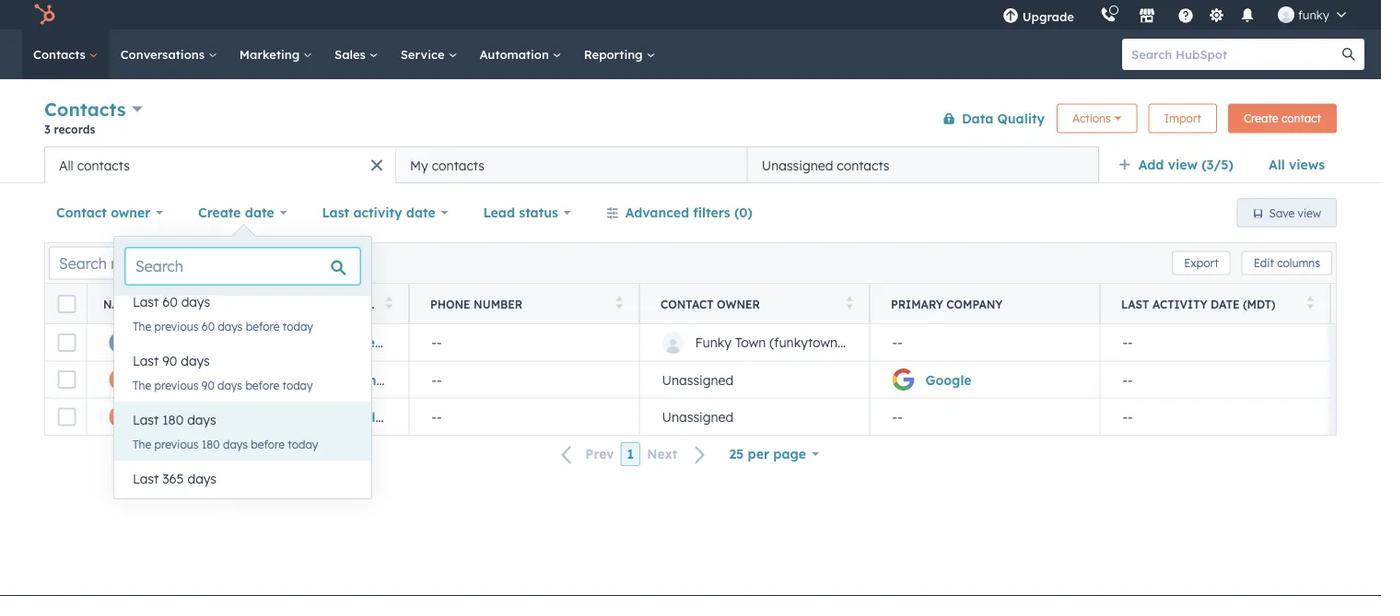 Task type: vqa. For each thing, say whether or not it's contained in the screenshot.


Task type: locate. For each thing, give the bounding box(es) containing it.
previous up "maria"
[[154, 378, 199, 392]]

pagination navigation
[[550, 442, 717, 467]]

4 press to sort. image from the left
[[1307, 296, 1314, 309]]

2 horizontal spatial contacts
[[837, 157, 890, 173]]

previous up the ecaterina on the bottom
[[154, 319, 199, 333]]

0 horizontal spatial create
[[198, 205, 241, 221]]

1 vertical spatial (sample
[[243, 409, 296, 425]]

0 horizontal spatial contact
[[56, 205, 107, 221]]

contact up the funky
[[661, 297, 714, 311]]

funky button
[[1267, 0, 1357, 29]]

the inside 'last 365 days the previous 365 days before today'
[[133, 496, 151, 510]]

automation
[[480, 47, 553, 62]]

0 vertical spatial (sample
[[240, 372, 293, 388]]

press to sort. element
[[294, 296, 300, 312], [386, 296, 393, 312], [616, 296, 623, 312], [846, 296, 853, 312], [1307, 296, 1314, 312]]

create date button
[[186, 194, 299, 231]]

0 vertical spatial create
[[1244, 112, 1279, 125]]

primary company column header
[[870, 284, 1101, 324]]

1 vertical spatial create
[[198, 205, 241, 221]]

press to sort. image for contact owner
[[846, 296, 853, 309]]

edit columns
[[1254, 256, 1321, 270]]

previous inside last 180 days the previous 180 days before today
[[154, 437, 199, 451]]

last 90 days button
[[114, 343, 371, 380]]

before inside last 90 days the previous 90 days before today
[[246, 378, 279, 392]]

all left views
[[1269, 157, 1285, 173]]

records
[[54, 122, 95, 136]]

contact)
[[297, 372, 353, 388], [300, 409, 355, 425]]

before inside last 60 days the previous 60 days before today
[[246, 319, 280, 333]]

0 vertical spatial 180
[[162, 412, 184, 428]]

25
[[729, 446, 744, 462]]

365 down "maria"
[[162, 471, 184, 487]]

25 per page button
[[717, 436, 831, 473]]

emailmaria@hubspot.com
[[340, 409, 510, 425]]

days
[[181, 294, 210, 310], [218, 319, 243, 333], [181, 353, 210, 369], [218, 378, 242, 392], [187, 412, 216, 428], [223, 437, 248, 451], [187, 471, 216, 487], [223, 496, 248, 510]]

90 up the johnson
[[202, 378, 214, 392]]

1 vertical spatial unassigned
[[662, 372, 734, 388]]

press to sort. element for contact owner
[[846, 296, 853, 312]]

1 vertical spatial contacts
[[44, 98, 126, 121]]

0 horizontal spatial contacts
[[77, 157, 130, 173]]

1 vertical spatial 180
[[202, 437, 220, 451]]

advanced filters (0) button
[[594, 194, 765, 231]]

last inside 'last 365 days the previous 365 days before today'
[[133, 471, 159, 487]]

contacts inside the all contacts button
[[77, 157, 130, 173]]

last activity date (mdt)
[[1122, 297, 1276, 311]]

create
[[1244, 112, 1279, 125], [198, 205, 241, 221]]

owner up search name, phone, email addresses, or company search box
[[111, 205, 151, 221]]

1 unassigned button from the top
[[640, 361, 870, 398]]

conversations
[[120, 47, 208, 62]]

actions
[[1073, 112, 1111, 125]]

last 365 days button
[[114, 461, 371, 498]]

contact
[[56, 205, 107, 221], [661, 297, 714, 311]]

phone
[[430, 297, 470, 311]]

0 horizontal spatial 365
[[162, 471, 184, 487]]

funky town image
[[1278, 6, 1295, 23]]

previous inside last 60 days the previous 60 days before today
[[154, 319, 199, 333]]

create down the all contacts button
[[198, 205, 241, 221]]

unassigned button for bh@hubspot.com
[[640, 361, 870, 398]]

owner inside popup button
[[111, 205, 151, 221]]

1 horizontal spatial owner
[[717, 297, 760, 311]]

0 vertical spatial 365
[[162, 471, 184, 487]]

1 horizontal spatial 180
[[202, 437, 220, 451]]

view inside button
[[1298, 206, 1322, 220]]

calling icon image
[[1100, 7, 1117, 24]]

-- button for emailmaria@hubspot.com
[[409, 398, 640, 435]]

unassigned contacts button
[[748, 147, 1099, 183]]

ecaterina.marinescu@adept.ai link
[[340, 335, 537, 351]]

next button
[[641, 443, 717, 467]]

data quality
[[962, 110, 1045, 126]]

view
[[1168, 157, 1198, 173], [1298, 206, 1322, 220]]

last left activity at the right of page
[[1122, 297, 1150, 311]]

1 vertical spatial contact
[[661, 297, 714, 311]]

view right save
[[1298, 206, 1322, 220]]

before
[[246, 319, 280, 333], [246, 378, 279, 392], [251, 437, 285, 451], [251, 496, 285, 510]]

last 60 days the previous 60 days before today
[[133, 294, 313, 333]]

2 -- button from the top
[[409, 361, 640, 398]]

the inside last 60 days the previous 60 days before today
[[133, 319, 151, 333]]

owner up town
[[717, 297, 760, 311]]

0 horizontal spatial 180
[[162, 412, 184, 428]]

1 date from the left
[[245, 205, 274, 221]]

today inside 'last 365 days the previous 365 days before today'
[[288, 496, 319, 510]]

lead
[[483, 205, 515, 221]]

1 horizontal spatial 365
[[202, 496, 220, 510]]

1 -- button from the top
[[409, 324, 640, 361]]

the inside last 180 days the previous 180 days before today
[[133, 437, 151, 451]]

service
[[401, 47, 448, 62]]

contacts inside contacts link
[[33, 47, 89, 62]]

1 the from the top
[[133, 319, 151, 333]]

2 previous from the top
[[154, 378, 199, 392]]

0 vertical spatial contacts
[[33, 47, 89, 62]]

2 press to sort. element from the left
[[386, 296, 393, 312]]

previous inside last 90 days the previous 90 days before today
[[154, 378, 199, 392]]

notifications image
[[1239, 8, 1256, 25]]

all inside button
[[59, 157, 73, 173]]

contacts link
[[22, 29, 109, 79]]

1
[[627, 446, 634, 462]]

3 -- button from the top
[[409, 398, 640, 435]]

4 previous from the top
[[154, 496, 199, 510]]

import button
[[1149, 104, 1217, 133]]

0 vertical spatial unassigned
[[762, 157, 833, 173]]

contacts up records
[[44, 98, 126, 121]]

(sample
[[240, 372, 293, 388], [243, 409, 296, 425]]

today for last 60 days
[[283, 319, 313, 333]]

1 horizontal spatial 90
[[202, 378, 214, 392]]

the inside last 90 days the previous 90 days before today
[[133, 378, 151, 392]]

(mdt)
[[1243, 297, 1276, 311]]

(funkytownclown1@gmail.com)
[[770, 335, 959, 351]]

2 the from the top
[[133, 378, 151, 392]]

unassigned button down town
[[640, 361, 870, 398]]

1 horizontal spatial all
[[1269, 157, 1285, 173]]

1 vertical spatial contact)
[[300, 409, 355, 425]]

press to sort. image
[[294, 296, 300, 309], [616, 296, 623, 309], [846, 296, 853, 309], [1307, 296, 1314, 309]]

date
[[245, 205, 274, 221], [406, 205, 436, 221]]

0 vertical spatial contact
[[56, 205, 107, 221]]

notifications button
[[1232, 0, 1263, 29]]

1 all from the left
[[1269, 157, 1285, 173]]

last inside last 60 days the previous 60 days before today
[[133, 294, 159, 310]]

last inside popup button
[[322, 205, 349, 221]]

add view (3/5)
[[1139, 157, 1234, 173]]

last inside last 180 days the previous 180 days before today
[[133, 412, 159, 428]]

contact inside popup button
[[56, 205, 107, 221]]

list box
[[114, 284, 371, 520]]

marinescu
[[208, 335, 275, 351]]

the for last 60 days
[[133, 319, 151, 333]]

2 date from the left
[[406, 205, 436, 221]]

0 horizontal spatial all
[[59, 157, 73, 173]]

2 all from the left
[[59, 157, 73, 173]]

before up maria johnson (sample contact) link
[[246, 378, 279, 392]]

1 horizontal spatial contacts
[[432, 157, 485, 173]]

contacts inside unassigned contacts button
[[837, 157, 890, 173]]

before down "maria johnson (sample contact)"
[[251, 437, 285, 451]]

export
[[1184, 256, 1219, 270]]

25 per page
[[729, 446, 806, 462]]

1 horizontal spatial 60
[[202, 319, 215, 333]]

1 horizontal spatial create
[[1244, 112, 1279, 125]]

create date
[[198, 205, 274, 221]]

date
[[1211, 297, 1240, 311]]

1 horizontal spatial contact owner
[[661, 297, 760, 311]]

last for last activity date
[[322, 205, 349, 221]]

google link
[[926, 372, 972, 388]]

Search search field
[[125, 248, 360, 285]]

last up brian
[[133, 353, 159, 369]]

create inside "popup button"
[[198, 205, 241, 221]]

menu
[[990, 0, 1359, 29]]

previous down last 180 days the previous 180 days before today
[[154, 496, 199, 510]]

90 down the ecaterina on the bottom
[[162, 353, 177, 369]]

unassigned button
[[640, 361, 870, 398], [640, 398, 870, 435]]

contacts down hubspot link
[[33, 47, 89, 62]]

last inside last 90 days the previous 90 days before today
[[133, 353, 159, 369]]

emailmaria@hubspot.com button
[[317, 398, 510, 435]]

5 press to sort. element from the left
[[1307, 296, 1314, 312]]

1 horizontal spatial date
[[406, 205, 436, 221]]

previous down "maria"
[[154, 437, 199, 451]]

2 vertical spatial unassigned
[[662, 409, 734, 425]]

view for add
[[1168, 157, 1198, 173]]

1 contacts from the left
[[77, 157, 130, 173]]

ecaterina.marinescu@adept.ai button
[[317, 324, 537, 361]]

contact owner down all contacts
[[56, 205, 151, 221]]

before inside 'last 365 days the previous 365 days before today'
[[251, 496, 285, 510]]

60 up the ecaterina on the bottom
[[162, 294, 178, 310]]

previous inside 'last 365 days the previous 365 days before today'
[[154, 496, 199, 510]]

3 the from the top
[[133, 437, 151, 451]]

contact down all contacts
[[56, 205, 107, 221]]

1 vertical spatial 60
[[202, 319, 215, 333]]

search button
[[1334, 39, 1365, 70]]

60
[[162, 294, 178, 310], [202, 319, 215, 333]]

create left contact
[[1244, 112, 1279, 125]]

2 unassigned button from the top
[[640, 398, 870, 435]]

last left activity
[[322, 205, 349, 221]]

view for save
[[1298, 206, 1322, 220]]

0 horizontal spatial view
[[1168, 157, 1198, 173]]

contacts
[[77, 157, 130, 173], [432, 157, 485, 173], [837, 157, 890, 173]]

hubspot image
[[33, 4, 55, 26]]

today for last 90 days
[[282, 378, 313, 392]]

previous
[[154, 319, 199, 333], [154, 378, 199, 392], [154, 437, 199, 451], [154, 496, 199, 510]]

0 vertical spatial owner
[[111, 205, 151, 221]]

create for create contact
[[1244, 112, 1279, 125]]

0 vertical spatial view
[[1168, 157, 1198, 173]]

before for last 60 days
[[246, 319, 280, 333]]

previous for 180
[[154, 437, 199, 451]]

advanced filters (0)
[[625, 205, 753, 221]]

per
[[748, 446, 770, 462]]

today inside last 90 days the previous 90 days before today
[[282, 378, 313, 392]]

date right activity
[[406, 205, 436, 221]]

60 up ecaterina marinescu
[[202, 319, 215, 333]]

4 press to sort. element from the left
[[846, 296, 853, 312]]

contacts
[[33, 47, 89, 62], [44, 98, 126, 121]]

before up marinescu
[[246, 319, 280, 333]]

before down last 180 days the previous 180 days before today
[[251, 496, 285, 510]]

unassigned for emailmaria@hubspot.com
[[662, 409, 734, 425]]

(3/5)
[[1202, 157, 1234, 173]]

0 horizontal spatial contact owner
[[56, 205, 151, 221]]

last down search name, phone, email addresses, or company search box
[[133, 294, 159, 310]]

prev
[[585, 446, 614, 462]]

last 180 days button
[[114, 402, 371, 439]]

last down "maria"
[[133, 471, 159, 487]]

1 previous from the top
[[154, 319, 199, 333]]

date up search search box in the left top of the page
[[245, 205, 274, 221]]

last for last 90 days the previous 90 days before today
[[133, 353, 159, 369]]

search image
[[1343, 48, 1356, 61]]

the
[[133, 319, 151, 333], [133, 378, 151, 392], [133, 437, 151, 451], [133, 496, 151, 510]]

2 contacts from the left
[[432, 157, 485, 173]]

contacts inside my contacts button
[[432, 157, 485, 173]]

contacts for unassigned contacts
[[837, 157, 890, 173]]

3 previous from the top
[[154, 437, 199, 451]]

3 press to sort. image from the left
[[846, 296, 853, 309]]

365 down last 180 days the previous 180 days before today
[[202, 496, 220, 510]]

unassigned button up 'per'
[[640, 398, 870, 435]]

0 horizontal spatial date
[[245, 205, 274, 221]]

view inside popup button
[[1168, 157, 1198, 173]]

(sample down 'brian halligan (sample contact)' link
[[243, 409, 296, 425]]

all down 3 records
[[59, 157, 73, 173]]

1 vertical spatial view
[[1298, 206, 1322, 220]]

(sample for johnson
[[243, 409, 296, 425]]

previous for 365
[[154, 496, 199, 510]]

180 left the johnson
[[162, 412, 184, 428]]

funky town (funkytownclown1@gmail.com)
[[695, 335, 959, 351]]

contacts for all contacts
[[77, 157, 130, 173]]

0 vertical spatial contact)
[[297, 372, 353, 388]]

bh@hubspot.com button
[[317, 361, 452, 398]]

0 horizontal spatial 60
[[162, 294, 178, 310]]

today inside last 60 days the previous 60 days before today
[[283, 319, 313, 333]]

before inside last 180 days the previous 180 days before today
[[251, 437, 285, 451]]

view right add
[[1168, 157, 1198, 173]]

name
[[103, 297, 136, 311]]

create inside button
[[1244, 112, 1279, 125]]

data quality button
[[931, 100, 1046, 137]]

2 press to sort. image from the left
[[616, 296, 623, 309]]

0 horizontal spatial owner
[[111, 205, 151, 221]]

contact owner inside popup button
[[56, 205, 151, 221]]

3 press to sort. element from the left
[[616, 296, 623, 312]]

3
[[44, 122, 51, 136]]

today inside last 180 days the previous 180 days before today
[[288, 437, 318, 451]]

0 vertical spatial 90
[[162, 353, 177, 369]]

1 vertical spatial 365
[[202, 496, 220, 510]]

4 the from the top
[[133, 496, 151, 510]]

contact owner
[[56, 205, 151, 221], [661, 297, 760, 311]]

0 vertical spatial contact owner
[[56, 205, 151, 221]]

1 horizontal spatial view
[[1298, 206, 1322, 220]]

(sample up maria johnson (sample contact) link
[[240, 372, 293, 388]]

contact owner up the funky
[[661, 297, 760, 311]]

funky town (funkytownclown1@gmail.com) button
[[640, 324, 959, 361]]

before for last 365 days
[[251, 496, 285, 510]]

last 180 days the previous 180 days before today
[[133, 412, 318, 451]]

180 down the johnson
[[202, 437, 220, 451]]

last down brian
[[133, 412, 159, 428]]

help button
[[1170, 0, 1202, 29]]

lead status button
[[471, 194, 583, 231]]

Search name, phone, email addresses, or company search field
[[49, 247, 266, 280]]

company
[[947, 297, 1003, 311]]

create for create date
[[198, 205, 241, 221]]

3 contacts from the left
[[837, 157, 890, 173]]



Task type: describe. For each thing, give the bounding box(es) containing it.
funky
[[695, 335, 732, 351]]

save
[[1270, 206, 1295, 220]]

list box containing last 60 days
[[114, 284, 371, 520]]

primary company
[[891, 297, 1003, 311]]

advanced
[[625, 205, 689, 221]]

my
[[410, 157, 428, 173]]

calling icon button
[[1093, 3, 1124, 27]]

lead status
[[483, 205, 558, 221]]

upgrade image
[[1002, 8, 1019, 25]]

create contact button
[[1228, 104, 1337, 133]]

add
[[1139, 157, 1164, 173]]

last for last 180 days the previous 180 days before today
[[133, 412, 159, 428]]

contact) for bh@hubspot.com
[[297, 372, 353, 388]]

last activity date
[[322, 205, 436, 221]]

import
[[1165, 112, 1202, 125]]

unassigned for bh@hubspot.com
[[662, 372, 734, 388]]

3 records
[[44, 122, 95, 136]]

activity
[[353, 205, 402, 221]]

halligan
[[181, 372, 236, 388]]

phone number
[[430, 297, 523, 311]]

edit
[[1254, 256, 1274, 270]]

last for last 60 days the previous 60 days before today
[[133, 294, 159, 310]]

all contacts button
[[44, 147, 396, 183]]

contacts for my contacts
[[432, 157, 485, 173]]

today for last 180 days
[[288, 437, 318, 451]]

1 vertical spatial owner
[[717, 297, 760, 311]]

press to sort. element for email
[[386, 296, 393, 312]]

settings image
[[1209, 8, 1225, 24]]

date inside "popup button"
[[245, 205, 274, 221]]

unassigned button for emailmaria@hubspot.com
[[640, 398, 870, 435]]

before for last 180 days
[[251, 437, 285, 451]]

views
[[1289, 157, 1325, 173]]

1 press to sort. element from the left
[[294, 296, 300, 312]]

marketing
[[239, 47, 303, 62]]

today for last 365 days
[[288, 496, 319, 510]]

bh@hubspot.com
[[340, 372, 452, 388]]

columns
[[1277, 256, 1321, 270]]

previous for 90
[[154, 378, 199, 392]]

hubspot link
[[22, 4, 69, 26]]

edit columns button
[[1242, 251, 1333, 275]]

my contacts
[[410, 157, 485, 173]]

prev button
[[550, 443, 621, 467]]

menu containing funky
[[990, 0, 1359, 29]]

(0)
[[735, 205, 753, 221]]

marketplaces image
[[1139, 8, 1156, 25]]

export button
[[1172, 251, 1231, 275]]

save view button
[[1237, 198, 1337, 228]]

contacts button
[[44, 96, 143, 123]]

funky
[[1298, 7, 1330, 22]]

1 horizontal spatial contact
[[661, 297, 714, 311]]

sales
[[335, 47, 369, 62]]

unassigned inside unassigned contacts button
[[762, 157, 833, 173]]

service link
[[390, 29, 469, 79]]

all views
[[1269, 157, 1325, 173]]

press to sort. element for phone number
[[616, 296, 623, 312]]

last activity date button
[[310, 194, 460, 231]]

brian halligan (sample contact) link
[[142, 372, 353, 388]]

brian
[[142, 372, 177, 388]]

Search HubSpot search field
[[1122, 39, 1348, 70]]

google
[[926, 372, 972, 388]]

all for all views
[[1269, 157, 1285, 173]]

press to sort. element for last activity date (mdt)
[[1307, 296, 1314, 312]]

the for last 180 days
[[133, 437, 151, 451]]

upgrade
[[1023, 9, 1074, 24]]

0 vertical spatial 60
[[162, 294, 178, 310]]

reporting link
[[573, 29, 667, 79]]

marketplaces button
[[1128, 0, 1167, 29]]

last 365 days the previous 365 days before today
[[133, 471, 319, 510]]

emailmaria@hubspot.com link
[[340, 409, 510, 425]]

maria
[[142, 409, 180, 425]]

ecaterina
[[142, 335, 205, 351]]

activity
[[1153, 297, 1208, 311]]

reporting
[[584, 47, 646, 62]]

town
[[735, 335, 766, 351]]

press to sort. image for last activity date (mdt)
[[1307, 296, 1314, 309]]

maria johnson (sample contact) link
[[142, 409, 355, 425]]

contact
[[1282, 112, 1322, 125]]

1 vertical spatial contact owner
[[661, 297, 760, 311]]

before for last 90 days
[[246, 378, 279, 392]]

sales link
[[324, 29, 390, 79]]

the for last 90 days
[[133, 378, 151, 392]]

all contacts
[[59, 157, 130, 173]]

the for last 365 days
[[133, 496, 151, 510]]

number
[[474, 297, 523, 311]]

status
[[519, 205, 558, 221]]

quality
[[998, 110, 1045, 126]]

(sample for halligan
[[240, 372, 293, 388]]

email
[[338, 297, 375, 311]]

ecaterina.marinescu@adept.ai
[[340, 335, 537, 351]]

settings link
[[1205, 5, 1228, 24]]

brian halligan (sample contact)
[[142, 372, 353, 388]]

conversations link
[[109, 29, 228, 79]]

0 horizontal spatial 90
[[162, 353, 177, 369]]

ecaterina marinescu link
[[142, 335, 275, 351]]

1 press to sort. image from the left
[[294, 296, 300, 309]]

last for last 365 days the previous 365 days before today
[[133, 471, 159, 487]]

contacts inside contacts popup button
[[44, 98, 126, 121]]

contact) for emailmaria@hubspot.com
[[300, 409, 355, 425]]

1 button
[[621, 442, 641, 466]]

johnson
[[184, 409, 239, 425]]

-- button for ecaterina.marinescu@adept.ai
[[409, 324, 640, 361]]

last for last activity date (mdt)
[[1122, 297, 1150, 311]]

-- button for bh@hubspot.com
[[409, 361, 640, 398]]

1 vertical spatial 90
[[202, 378, 214, 392]]

all for all contacts
[[59, 157, 73, 173]]

press to sort. image for phone number
[[616, 296, 623, 309]]

contacts banner
[[44, 94, 1337, 147]]

help image
[[1178, 8, 1194, 25]]

unassigned contacts
[[762, 157, 890, 173]]

previous for 60
[[154, 319, 199, 333]]

press to sort. image
[[386, 296, 393, 309]]

contact owner button
[[44, 194, 175, 231]]

page
[[773, 446, 806, 462]]

date inside popup button
[[406, 205, 436, 221]]



